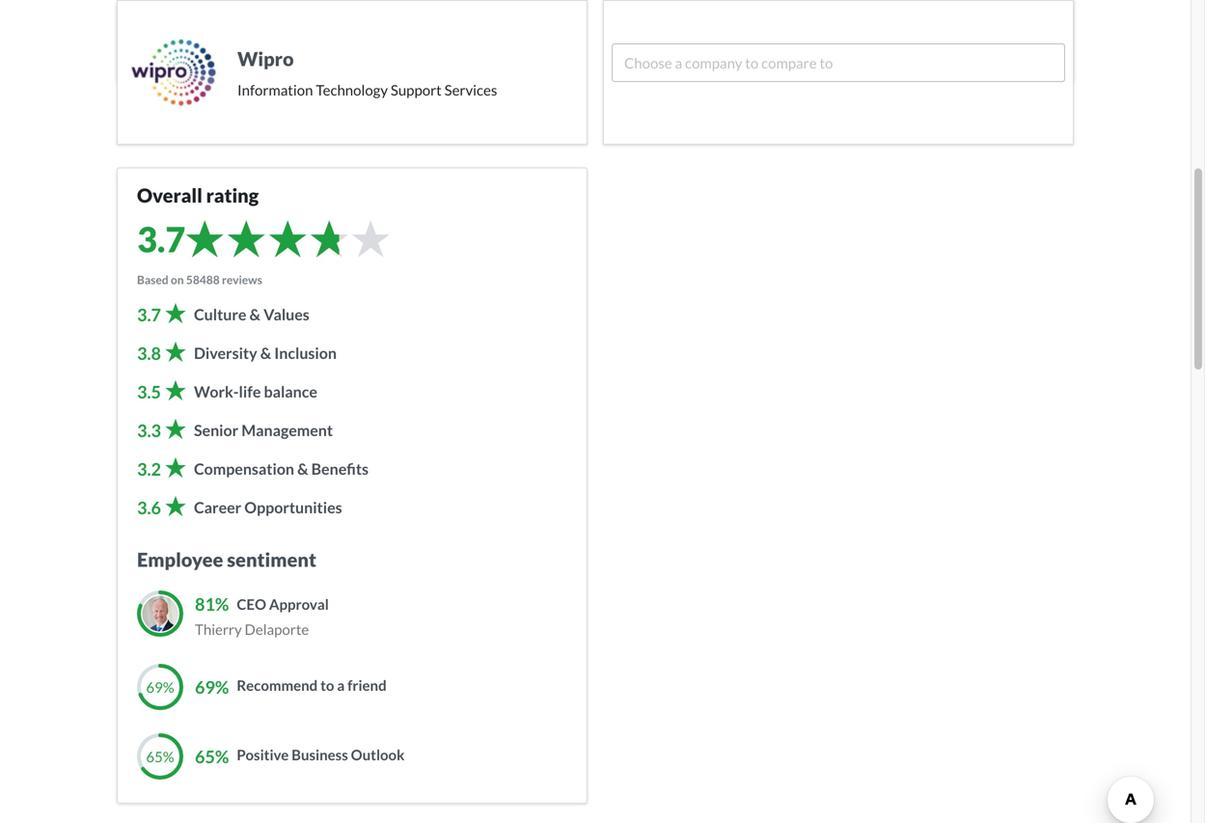 Task type: vqa. For each thing, say whether or not it's contained in the screenshot.
3.3
yes



Task type: describe. For each thing, give the bounding box(es) containing it.
3.3
[[137, 420, 161, 441]]

wipro
[[237, 47, 294, 70]]

culture
[[194, 305, 247, 324]]

69% recommend to a friend
[[195, 676, 387, 698]]

3.7 for culture
[[137, 304, 161, 325]]

69 %
[[146, 678, 174, 696]]

employee for employee ratings
[[117, 113, 203, 137]]

diversity
[[194, 344, 257, 362]]

3.3 ★ senior management
[[137, 416, 333, 441]]

senior
[[194, 421, 238, 440]]

salaries
[[162, 49, 202, 63]]

life
[[239, 382, 261, 401]]

& for 3.7
[[249, 305, 261, 324]]

3.5 ★ work-life balance
[[137, 377, 317, 402]]

4 ★ button from the left
[[310, 215, 351, 261]]

65
[[146, 748, 163, 765]]

friend
[[347, 676, 387, 694]]

65% positive business outlook
[[195, 746, 405, 767]]

69%
[[195, 676, 229, 698]]

3.7 for ★
[[137, 218, 186, 259]]

% for 69%
[[163, 678, 174, 696]]

based on 58488 reviews
[[137, 273, 262, 287]]

% for 65%
[[163, 748, 174, 765]]

69
[[146, 678, 163, 696]]

ratings
[[207, 113, 273, 137]]

compensation
[[194, 459, 294, 478]]

support
[[391, 81, 442, 98]]

recommend
[[237, 676, 318, 694]]

delaporte
[[245, 620, 309, 638]]

sentiment
[[227, 548, 316, 571]]

enter a company name field
[[612, 43, 1065, 82]]

technology
[[316, 81, 388, 98]]

services
[[444, 81, 497, 98]]

reviews
[[222, 273, 262, 287]]

81%
[[195, 593, 229, 615]]

2 ★ button from the left
[[227, 215, 268, 261]]

project
[[133, 23, 190, 44]]

wipro company icon image
[[125, 24, 222, 121]]

ceo
[[237, 595, 266, 613]]

81% ceo approval thierry delaporte
[[195, 593, 329, 638]]

work-
[[194, 382, 239, 401]]



Task type: locate. For each thing, give the bounding box(es) containing it.
3.2
[[137, 458, 161, 480]]

0 vertical spatial 3.7
[[137, 218, 186, 259]]

& left inclusion
[[260, 344, 271, 362]]

employee
[[117, 113, 203, 137], [137, 548, 223, 571]]

3.6 ★ career opportunities
[[137, 493, 342, 518]]

wipro ceo thierry delaporte image
[[142, 596, 178, 632]]

1 vertical spatial %
[[163, 748, 174, 765]]

2 vertical spatial &
[[297, 459, 308, 478]]

& for 3.2
[[297, 459, 308, 478]]

3.5
[[137, 381, 161, 402]]

1 3.7 from the top
[[137, 218, 186, 259]]

65%
[[195, 746, 229, 767]]

overall rating
[[137, 184, 259, 207]]

1 ★ button from the left
[[186, 215, 227, 261]]

% left 69%
[[163, 678, 174, 696]]

3.7 ★ culture & values
[[137, 300, 310, 325]]

positive
[[237, 746, 289, 763]]

rating
[[206, 184, 259, 207]]

on
[[171, 273, 184, 287]]

& inside 3.8 ★ diversity & inclusion
[[260, 344, 271, 362]]

inclusion
[[274, 344, 337, 362]]

% left 65%
[[163, 748, 174, 765]]

approval
[[269, 595, 329, 613]]

3.7
[[137, 218, 186, 259], [137, 304, 161, 325]]

& left "values"
[[249, 305, 261, 324]]

2 3.7 from the top
[[137, 304, 161, 325]]

employee ratings
[[117, 113, 273, 137]]

& left benefits
[[297, 459, 308, 478]]

overall
[[137, 184, 202, 207]]

& inside 3.2 ★ compensation & benefits
[[297, 459, 308, 478]]

&
[[249, 305, 261, 324], [260, 344, 271, 362], [297, 459, 308, 478]]

3.8
[[137, 343, 161, 364]]

outlook
[[351, 746, 405, 763]]

based
[[137, 273, 168, 287]]

3.2 ★ compensation & benefits
[[137, 454, 369, 480]]

career
[[194, 498, 241, 517]]

0 vertical spatial %
[[163, 678, 174, 696]]

3.7 inside 3.7 ★ ★ ★ ★ ★
[[137, 218, 186, 259]]

3.7 up based
[[137, 218, 186, 259]]

0 vertical spatial &
[[249, 305, 261, 324]]

employee up 81%
[[137, 548, 223, 571]]

3.7 inside the '3.7 ★ culture & values'
[[137, 304, 161, 325]]

1 vertical spatial 3.7
[[137, 304, 161, 325]]

thierry
[[195, 620, 242, 638]]

2 % from the top
[[163, 748, 174, 765]]

None field
[[612, 43, 1065, 82]]

5 ★ button from the left
[[351, 215, 393, 261]]

manager
[[193, 23, 263, 44]]

a
[[337, 676, 345, 694]]

3 ★ button from the left
[[268, 215, 310, 261]]

65 %
[[146, 748, 174, 765]]

business
[[292, 746, 348, 763]]

wipro link
[[237, 43, 497, 74]]

& inside the '3.7 ★ culture & values'
[[249, 305, 261, 324]]

★
[[186, 215, 227, 261], [227, 215, 268, 261], [268, 215, 310, 261], [310, 215, 351, 261], [351, 215, 393, 261], [165, 300, 186, 325], [165, 339, 186, 364], [165, 377, 186, 402], [165, 416, 186, 441], [165, 454, 186, 480], [165, 493, 186, 518]]

information
[[237, 81, 313, 98]]

employee down 5781
[[117, 113, 203, 137]]

management
[[241, 421, 333, 440]]

opportunities
[[244, 498, 342, 517]]

0 vertical spatial employee
[[117, 113, 203, 137]]

& for 3.8
[[260, 344, 271, 362]]

to
[[320, 676, 334, 694]]

★ button
[[186, 215, 227, 261], [227, 215, 268, 261], [268, 215, 310, 261], [310, 215, 351, 261], [351, 215, 393, 261]]

benefits
[[311, 459, 369, 478]]

employee for employee sentiment
[[137, 548, 223, 571]]

employee sentiment
[[137, 548, 316, 571]]

values
[[263, 305, 310, 324]]

1 vertical spatial &
[[260, 344, 271, 362]]

information technology support services
[[237, 81, 497, 98]]

1 vertical spatial employee
[[137, 548, 223, 571]]

58488
[[186, 273, 220, 287]]

3.6
[[137, 497, 161, 518]]

5781
[[133, 49, 160, 63]]

3.7 ★ ★ ★ ★ ★
[[137, 215, 393, 261]]

%
[[163, 678, 174, 696], [163, 748, 174, 765]]

balance
[[264, 382, 317, 401]]

1 % from the top
[[163, 678, 174, 696]]

3.8 ★ diversity & inclusion
[[137, 339, 337, 364]]

3.7 down based
[[137, 304, 161, 325]]

project manager 5781 salaries
[[133, 23, 263, 63]]



